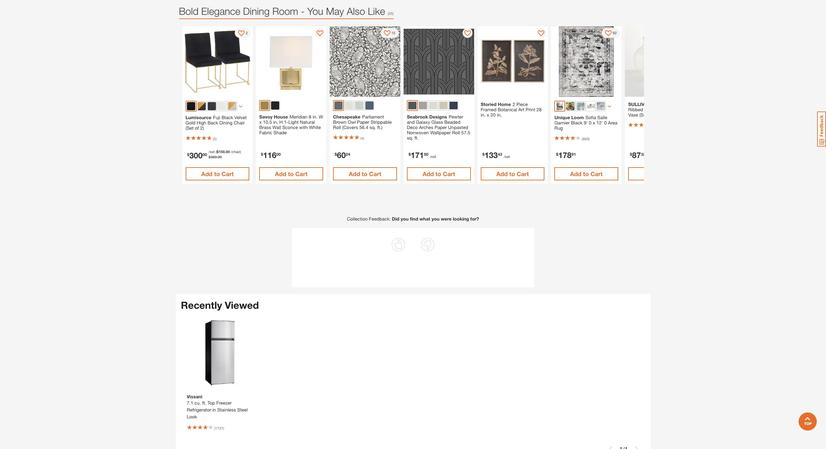 Task type: describe. For each thing, give the bounding box(es) containing it.
171
[[411, 151, 424, 160]]

deco
[[407, 125, 418, 130]]

in
[[212, 408, 216, 413]]

black faux leather image
[[208, 102, 216, 111]]

recently
[[181, 300, 222, 312]]

home
[[498, 102, 511, 107]]

shade
[[274, 130, 287, 135]]

$ for 133
[[482, 152, 485, 157]]

and inside "9.5", 8", and 6.5" ribbed white bottle ceramic vase (set of 3)"
[[674, 102, 681, 107]]

what
[[420, 216, 430, 222]]

savoy
[[259, 114, 273, 120]]

7 / 24 group
[[625, 26, 696, 184]]

$ left 99 in the top left of the page
[[209, 155, 211, 159]]

( for ( 669 )
[[582, 137, 583, 141]]

2)
[[200, 125, 204, 131]]

cart inside 1 / 24 group
[[222, 170, 234, 178]]

add to cart button inside 1 / 24 group
[[186, 167, 249, 181]]

storied home
[[481, 102, 511, 107]]

2 0 from the left
[[604, 120, 607, 126]]

with
[[299, 125, 308, 130]]

room
[[272, 5, 298, 17]]

9.5",
[[656, 102, 665, 107]]

navy image
[[365, 102, 374, 110]]

28
[[537, 107, 542, 112]]

5
[[214, 137, 216, 141]]

ft. inside vissani 7.1 cu. ft. top freezer refrigerator in stainless steel look
[[202, 401, 206, 406]]

of inside "9.5", 8", and 6.5" ribbed white bottle ceramic vase (set of 3)"
[[649, 112, 653, 118]]

cart inside 6 / 24 group
[[591, 170, 603, 178]]

2 for 2 piece framed botanical art print 28 in. x 20 in.
[[513, 102, 515, 107]]

of inside fuji black velvet gold high back dining chair (set of 2)
[[195, 125, 199, 131]]

display image for pewter and galaxy glass beaded deco arches paper unpasted nonwoven wallpaper roll 57.5 sq. ft. image
[[464, 30, 471, 37]]

(covers
[[342, 125, 358, 130]]

add to cart for add to cart "button" within the '4 / 24' group
[[423, 170, 455, 178]]

print
[[526, 107, 535, 112]]

fabric
[[259, 130, 272, 135]]

133
[[485, 151, 498, 160]]

display image for black
[[238, 30, 245, 37]]

to inside 5 / 24 group
[[509, 170, 515, 178]]

5 / 24 group
[[477, 26, 548, 184]]

cart inside '4 / 24' group
[[443, 170, 455, 178]]

add for add to cart "button" in the 1 / 24 group
[[201, 170, 213, 178]]

fuji black velvet gold high back dining chair (set of 2)
[[186, 115, 247, 131]]

) inside $ 300 00 /set ( $ 150 . 00 /chair ) $ 389 . 99
[[240, 150, 241, 154]]

6 / 24 group
[[551, 26, 622, 184]]

15
[[391, 31, 395, 35]]

8
[[309, 114, 311, 120]]

91
[[572, 152, 576, 157]]

ceramic
[[671, 107, 688, 112]]

x inside 2 piece framed botanical art print 28 in. x 20 in.
[[487, 112, 489, 118]]

4 / 24 group
[[404, 26, 474, 184]]

salle
[[597, 115, 607, 120]]

0 vertical spatial dining
[[243, 5, 270, 17]]

8",
[[667, 102, 672, 107]]

unique
[[555, 115, 570, 120]]

botanical
[[498, 107, 517, 112]]

nickel image
[[419, 102, 427, 110]]

add to cart for add to cart "button" within 2 / 24 group
[[275, 170, 308, 178]]

recently viewed
[[181, 300, 259, 312]]

strippable
[[371, 119, 392, 125]]

add to cart for add to cart "button" within 5 / 24 group
[[496, 170, 529, 178]]

) inside bold elegance dining room - you may also like ( 25 )
[[393, 11, 394, 16]]

add for add to cart "button" within the '4 / 24' group
[[423, 170, 434, 178]]

pewter & galaxy image
[[408, 102, 417, 110]]

1 0 from the left
[[589, 120, 592, 126]]

light
[[288, 119, 299, 125]]

white faux leather image
[[218, 102, 226, 111]]

viewed
[[225, 300, 259, 312]]

chair
[[234, 120, 245, 126]]

92 button
[[602, 28, 620, 38]]

back
[[208, 120, 218, 126]]

top
[[208, 401, 215, 406]]

glass
[[432, 119, 443, 125]]

( for ( 4 )
[[361, 136, 361, 140]]

lumisource
[[186, 115, 211, 120]]

2 piece framed botanical art print 28 in. x 20 in.
[[481, 102, 542, 118]]

add to cart button inside 7 / 24 group
[[628, 167, 692, 181]]

brown image
[[334, 102, 343, 110]]

were
[[441, 216, 452, 222]]

0 horizontal spatial .
[[217, 155, 218, 159]]

$ for 300
[[187, 152, 189, 157]]

ft.)
[[377, 125, 383, 130]]

to inside 2 / 24 group
[[288, 170, 294, 178]]

piece
[[517, 102, 528, 107]]

pewter and galaxy glass beaded deco arches paper unpasted nonwoven wallpaper roll 57.5 sq. ft.
[[407, 114, 470, 141]]

( 5 )
[[213, 137, 217, 141]]

3 / 24 group
[[330, 26, 400, 184]]

dining inside fuji black velvet gold high back dining chair (set of 2)
[[219, 120, 232, 126]]

(set inside "9.5", 8", and 6.5" ribbed white bottle ceramic vase (set of 3)"
[[640, 112, 648, 118]]

add to cart button inside 6 / 24 group
[[555, 167, 619, 181]]

black image
[[556, 102, 564, 111]]

add to cart button inside '4 / 24' group
[[407, 167, 471, 181]]

antique gold & pearl image
[[439, 102, 448, 110]]

meridian 8 in. w x 10.5 in. h 1-light natural brass wall sconce with white fabric shade
[[259, 114, 323, 135]]

collection
[[347, 216, 368, 222]]

1 you from the left
[[401, 216, 409, 222]]

looking
[[453, 216, 469, 222]]

(set inside fuji black velvet gold high back dining chair (set of 2)
[[186, 125, 194, 131]]

$ for 178
[[556, 152, 558, 157]]

light brown image
[[587, 102, 595, 111]]

paper inside parliament brown owl paper strippable roll (covers 56.4 sq. ft.)
[[357, 119, 369, 125]]

cart inside $ 60 24 add to cart
[[369, 170, 381, 178]]

150
[[219, 150, 225, 154]]

fuji black velvet gold high back dining chair (set of 2) image
[[182, 26, 253, 97]]

) for ( 5 )
[[216, 137, 217, 141]]

vissani 7.1 cu. ft. top freezer refrigerator in stainless steel look
[[187, 395, 248, 420]]

2 button
[[235, 28, 251, 38]]

00 right 150
[[226, 150, 230, 154]]

-
[[301, 5, 305, 17]]

beaded
[[444, 119, 460, 125]]

wall
[[272, 125, 281, 130]]

high
[[197, 120, 206, 126]]

43
[[498, 152, 502, 157]]

sofia
[[586, 115, 596, 120]]

sofia salle garnier black 9' 0 x 12' 0 area rug image
[[551, 26, 622, 97]]

x inside meridian 8 in. w x 10.5 in. h 1-light natural brass wall sconce with white fabric shade
[[259, 119, 262, 125]]

blue image
[[597, 102, 605, 111]]

cart inside $ 87 32 add to cart
[[664, 170, 677, 178]]

( 1737 )
[[214, 427, 224, 431]]

7.1
[[187, 401, 193, 406]]

116
[[263, 151, 276, 160]]

sconce
[[282, 125, 298, 130]]

teal image
[[355, 102, 363, 110]]

$ 60 24 add to cart
[[335, 151, 381, 178]]

389
[[211, 155, 217, 159]]

in. left h
[[273, 119, 278, 125]]

57.5
[[461, 130, 470, 135]]

cream image
[[345, 102, 353, 110]]

freezer
[[216, 401, 232, 406]]

300
[[189, 151, 203, 160]]

bold elegance dining room - you may also like ( 25 )
[[179, 5, 394, 17]]

like
[[368, 5, 385, 17]]

add inside $ 87 32 add to cart
[[644, 170, 655, 178]]

to inside '4 / 24' group
[[436, 170, 441, 178]]

20
[[491, 112, 496, 118]]

velvet
[[234, 115, 247, 120]]



Task type: vqa. For each thing, say whether or not it's contained in the screenshot.
don't
no



Task type: locate. For each thing, give the bounding box(es) containing it.
add to cart down $ 116 00
[[275, 170, 308, 178]]

$ inside $ 87 32 add to cart
[[630, 152, 632, 157]]

00 inside $ 116 00
[[276, 152, 281, 157]]

and inside pewter and galaxy glass beaded deco arches paper unpasted nonwoven wallpaper roll 57.5 sq. ft.
[[407, 119, 415, 125]]

3)
[[654, 112, 658, 118]]

7 to from the left
[[657, 170, 663, 178]]

black velvet image
[[187, 102, 195, 111]]

pewter and galaxy glass beaded deco arches paper unpasted nonwoven wallpaper roll 57.5 sq. ft. image
[[404, 26, 474, 97]]

1 horizontal spatial paper
[[435, 125, 447, 130]]

4 display image from the left
[[538, 30, 545, 37]]

add inside $ 60 24 add to cart
[[349, 170, 360, 178]]

of left 2)
[[195, 125, 199, 131]]

1 cart from the left
[[222, 170, 234, 178]]

sq.
[[370, 125, 376, 130], [407, 135, 413, 141]]

1 horizontal spatial of
[[649, 112, 653, 118]]

( left 150
[[216, 150, 217, 154]]

( down sofia salle garnier black 9' 0 x 12' 0 area rug at the top right of page
[[582, 137, 583, 141]]

add to cart inside 5 / 24 group
[[496, 170, 529, 178]]

x left the 10.5
[[259, 119, 262, 125]]

pearlescent image
[[429, 102, 437, 110]]

4 cart from the left
[[443, 170, 455, 178]]

0 horizontal spatial dining
[[219, 120, 232, 126]]

galaxy
[[416, 119, 430, 125]]

paper inside pewter and galaxy glass beaded deco arches paper unpasted nonwoven wallpaper roll 57.5 sq. ft.
[[435, 125, 447, 130]]

add to cart button down /roll
[[407, 167, 471, 181]]

$ 178 91
[[556, 151, 576, 160]]

parliament
[[362, 114, 384, 120]]

) inside 6 / 24 group
[[589, 137, 590, 141]]

unique loom
[[555, 115, 584, 120]]

arches
[[419, 125, 433, 130]]

you right did
[[401, 216, 409, 222]]

6 add from the left
[[570, 170, 582, 178]]

this is the first slide image
[[608, 447, 614, 450]]

2 piece framed botanical art print 28 in. x 20 in. image
[[477, 26, 548, 97]]

navy blue image
[[566, 102, 575, 111]]

1 add to cart button from the left
[[186, 167, 249, 181]]

add inside 5 / 24 group
[[496, 170, 508, 178]]

collection feedback: did you find what you were looking for?
[[347, 216, 479, 222]]

ft. right the cu.
[[202, 401, 206, 406]]

) inside 3 / 24 group
[[363, 136, 364, 140]]

0 horizontal spatial sq.
[[370, 125, 376, 130]]

1737
[[215, 427, 223, 431]]

( inside 6 / 24 group
[[582, 137, 583, 141]]

display image inside 5 / 24 group
[[538, 30, 545, 37]]

bottle
[[658, 107, 670, 112]]

) up $ 300 00 /set ( $ 150 . 00 /chair ) $ 389 . 99
[[216, 137, 217, 141]]

7.1 cu. ft. top freezer refrigerator in stainless steel look image
[[184, 317, 256, 390]]

4 add from the left
[[423, 170, 434, 178]]

in.
[[481, 112, 486, 118], [497, 112, 502, 118], [313, 114, 318, 120], [273, 119, 278, 125]]

0 vertical spatial (set
[[640, 112, 648, 118]]

1 horizontal spatial and
[[674, 102, 681, 107]]

$ up 99 in the top left of the page
[[217, 150, 219, 154]]

natural
[[300, 119, 315, 125]]

5 add from the left
[[496, 170, 508, 178]]

0 horizontal spatial x
[[259, 119, 262, 125]]

$ for 60
[[335, 152, 337, 157]]

area
[[608, 120, 618, 126]]

) for ( 1737 )
[[223, 427, 224, 431]]

2 / 24 group
[[256, 26, 327, 184]]

00 inside $ 171 00 /roll
[[424, 152, 428, 157]]

add down /roll
[[423, 170, 434, 178]]

00 down shade
[[276, 152, 281, 157]]

x left 20
[[487, 112, 489, 118]]

1 horizontal spatial (set
[[640, 112, 648, 118]]

owl
[[348, 119, 356, 125]]

$ for 87
[[630, 152, 632, 157]]

add to cart button down $ 116 00
[[259, 167, 323, 181]]

add down 32
[[644, 170, 655, 178]]

( 4 )
[[361, 136, 364, 140]]

rug
[[555, 125, 563, 131]]

/chair
[[231, 150, 240, 154]]

0 vertical spatial sq.
[[370, 125, 376, 130]]

24
[[346, 152, 350, 157]]

roll inside parliament brown owl paper strippable roll (covers 56.4 sq. ft.)
[[333, 125, 341, 130]]

roll left (covers in the left top of the page
[[333, 125, 341, 130]]

1 horizontal spatial x
[[487, 112, 489, 118]]

( inside $ 300 00 /set ( $ 150 . 00 /chair ) $ 389 . 99
[[216, 150, 217, 154]]

sofia salle garnier black 9' 0 x 12' 0 area rug
[[555, 115, 618, 131]]

6.5"
[[683, 102, 691, 107]]

0 vertical spatial /set
[[209, 150, 215, 154]]

add
[[201, 170, 213, 178], [275, 170, 286, 178], [349, 170, 360, 178], [423, 170, 434, 178], [496, 170, 508, 178], [570, 170, 582, 178], [644, 170, 655, 178]]

add to cart inside 2 / 24 group
[[275, 170, 308, 178]]

beige fabric image
[[228, 102, 236, 111]]

3 add from the left
[[349, 170, 360, 178]]

0 horizontal spatial display image
[[238, 30, 245, 37]]

add to cart inside 1 / 24 group
[[201, 170, 234, 178]]

stainless
[[217, 408, 236, 413]]

5 add to cart from the left
[[570, 170, 603, 178]]

0 horizontal spatial black
[[222, 115, 233, 120]]

to
[[214, 170, 220, 178], [288, 170, 294, 178], [362, 170, 368, 178], [436, 170, 441, 178], [509, 170, 515, 178], [583, 170, 589, 178], [657, 170, 663, 178]]

and right 8",
[[674, 102, 681, 107]]

2 add to cart button from the left
[[259, 167, 323, 181]]

to inside $ 60 24 add to cart
[[362, 170, 368, 178]]

) for ( 4 )
[[363, 136, 364, 140]]

black inside sofia salle garnier black 9' 0 x 12' 0 area rug
[[571, 120, 583, 126]]

0 horizontal spatial of
[[195, 125, 199, 131]]

1 vertical spatial /set
[[504, 155, 510, 159]]

3 add to cart from the left
[[423, 170, 455, 178]]

0 vertical spatial white
[[645, 107, 656, 112]]

0 horizontal spatial ft.
[[202, 401, 206, 406]]

display image down elegance
[[238, 30, 245, 37]]

add to cart down /roll
[[423, 170, 455, 178]]

1 horizontal spatial /set
[[504, 155, 510, 159]]

add to cart for add to cart "button" in the 1 / 24 group
[[201, 170, 234, 178]]

$ inside $ 60 24 add to cart
[[335, 152, 337, 157]]

1 vertical spatial (set
[[186, 125, 194, 131]]

x left 12' at the top of the page
[[593, 120, 595, 126]]

add to cart button inside 5 / 24 group
[[481, 167, 545, 181]]

for?
[[470, 216, 479, 222]]

/set
[[209, 150, 215, 154], [504, 155, 510, 159]]

black left 9'
[[571, 120, 583, 126]]

12'
[[597, 120, 603, 126]]

meridian 8 in. w x 10.5 in. h 1-light natural brass wall sconce with white fabric shade image
[[256, 26, 327, 97]]

1 horizontal spatial display image
[[605, 30, 612, 37]]

sq. down deco
[[407, 135, 413, 141]]

in. right 8
[[313, 114, 318, 120]]

1 vertical spatial sq.
[[407, 135, 413, 141]]

1 vertical spatial .
[[217, 155, 218, 159]]

5 to from the left
[[509, 170, 515, 178]]

) down 56.4
[[363, 136, 364, 140]]

2 display image from the left
[[384, 30, 390, 37]]

1 vertical spatial and
[[407, 119, 415, 125]]

/set inside $ 300 00 /set ( $ 150 . 00 /chair ) $ 389 . 99
[[209, 150, 215, 154]]

0
[[589, 120, 592, 126], [604, 120, 607, 126]]

0 vertical spatial of
[[649, 112, 653, 118]]

6 add to cart button from the left
[[555, 167, 619, 181]]

$ inside $ 171 00 /roll
[[409, 152, 411, 157]]

9.5", 8", and 6.5" ribbed white bottle ceramic vase (set of 3) image
[[625, 26, 696, 97]]

0 horizontal spatial 0
[[589, 120, 592, 126]]

9.5", 8", and 6.5" ribbed white bottle ceramic vase (set of 3)
[[628, 102, 691, 118]]

$ for 171
[[409, 152, 411, 157]]

add to cart
[[201, 170, 234, 178], [275, 170, 308, 178], [423, 170, 455, 178], [496, 170, 529, 178], [570, 170, 603, 178]]

0 horizontal spatial you
[[401, 216, 409, 222]]

/roll
[[430, 155, 436, 159]]

2 inside 2 piece framed botanical art print 28 in. x 20 in.
[[513, 102, 515, 107]]

sq. left "ft.)"
[[370, 125, 376, 130]]

/set inside $ 133 43 /set
[[504, 155, 510, 159]]

0 horizontal spatial and
[[407, 119, 415, 125]]

dining right "back"
[[219, 120, 232, 126]]

display image inside 2 dropdown button
[[238, 30, 245, 37]]

natural brass image
[[261, 102, 269, 110]]

add down 91
[[570, 170, 582, 178]]

3 to from the left
[[362, 170, 368, 178]]

$ left 91
[[556, 152, 558, 157]]

black inside fuji black velvet gold high back dining chair (set of 2)
[[222, 115, 233, 120]]

display image left 92
[[605, 30, 612, 37]]

$ down nonwoven in the top of the page
[[409, 152, 411, 157]]

to inside 1 / 24 group
[[214, 170, 220, 178]]

black right fuji
[[222, 115, 233, 120]]

add to cart button down 99 in the top left of the page
[[186, 167, 249, 181]]

w
[[319, 114, 323, 120]]

ribbed
[[628, 107, 643, 112]]

2 add to cart from the left
[[275, 170, 308, 178]]

$ left 43
[[482, 152, 485, 157]]

99
[[218, 155, 222, 159]]

add to cart button down 91
[[555, 167, 619, 181]]

) for ( 669 )
[[589, 137, 590, 141]]

roll inside pewter and galaxy glass beaded deco arches paper unpasted nonwoven wallpaper roll 57.5 sq. ft.
[[452, 130, 460, 135]]

add for add to cart "button" within 5 / 24 group
[[496, 170, 508, 178]]

3 cart from the left
[[369, 170, 381, 178]]

7 cart from the left
[[664, 170, 677, 178]]

wallpaper
[[430, 130, 451, 135]]

0 vertical spatial 2
[[246, 31, 248, 35]]

elegance
[[201, 5, 240, 17]]

of left the 3)
[[649, 112, 653, 118]]

1 horizontal spatial 2
[[513, 102, 515, 107]]

1 horizontal spatial you
[[432, 216, 440, 222]]

56.4
[[359, 125, 368, 130]]

paper right the "owl"
[[357, 119, 369, 125]]

0 vertical spatial ft.
[[415, 135, 419, 141]]

display image inside 15 dropdown button
[[384, 30, 390, 37]]

add inside 6 / 24 group
[[570, 170, 582, 178]]

add to cart for add to cart "button" within 6 / 24 group
[[570, 170, 603, 178]]

display image for meridian 8 in. w x 10.5 in. h 1-light natural brass wall sconce with white fabric shade image
[[317, 30, 323, 37]]

$ 171 00 /roll
[[409, 151, 436, 160]]

5 add to cart button from the left
[[481, 167, 545, 181]]

1 horizontal spatial dining
[[243, 5, 270, 17]]

blue lustre image
[[450, 102, 458, 110]]

did
[[392, 216, 399, 222]]

and
[[674, 102, 681, 107], [407, 119, 415, 125]]

7 add to cart button from the left
[[628, 167, 692, 181]]

add to cart button down 43
[[481, 167, 545, 181]]

0 horizontal spatial /set
[[209, 150, 215, 154]]

roll left 57.5
[[452, 130, 460, 135]]

feedback:
[[369, 216, 391, 222]]

$ 133 43 /set
[[482, 151, 510, 160]]

1-
[[284, 119, 288, 125]]

x inside sofia salle garnier black 9' 0 x 12' 0 area rug
[[593, 120, 595, 126]]

4 to from the left
[[436, 170, 441, 178]]

0 vertical spatial .
[[225, 150, 226, 154]]

add inside 2 / 24 group
[[275, 170, 286, 178]]

( inside bold elegance dining room - you may also like ( 25 )
[[388, 11, 389, 16]]

4 add to cart from the left
[[496, 170, 529, 178]]

add down $ 116 00
[[275, 170, 286, 178]]

1 horizontal spatial white
[[645, 107, 656, 112]]

) right 150
[[240, 150, 241, 154]]

87
[[632, 151, 641, 160]]

(set right vase
[[640, 112, 648, 118]]

( down 56.4
[[361, 136, 361, 140]]

ft. down deco
[[415, 135, 419, 141]]

0 horizontal spatial roll
[[333, 125, 341, 130]]

1 horizontal spatial roll
[[452, 130, 460, 135]]

display image
[[238, 30, 245, 37], [605, 30, 612, 37]]

1 display image from the left
[[238, 30, 245, 37]]

this is the last slide image
[[634, 447, 639, 450]]

1 vertical spatial white
[[309, 125, 321, 130]]

(set left 2)
[[186, 125, 194, 131]]

ft.
[[415, 135, 419, 141], [202, 401, 206, 406]]

sullivans
[[628, 102, 654, 107]]

$ left "24"
[[335, 152, 337, 157]]

) down stainless
[[223, 427, 224, 431]]

1 horizontal spatial 0
[[604, 120, 607, 126]]

ft. inside pewter and galaxy glass beaded deco arches paper unpasted nonwoven wallpaper roll 57.5 sq. ft.
[[415, 135, 419, 141]]

( for ( 5 )
[[213, 137, 214, 141]]

/set for 300
[[209, 150, 215, 154]]

storied
[[481, 102, 497, 107]]

and left galaxy
[[407, 119, 415, 125]]

$ inside $ 178 91
[[556, 152, 558, 157]]

house
[[274, 114, 288, 120]]

h
[[279, 119, 283, 125]]

$ inside $ 116 00
[[261, 152, 263, 157]]

(set
[[640, 112, 648, 118], [186, 125, 194, 131]]

garnier
[[555, 120, 570, 126]]

00 for 116
[[276, 152, 281, 157]]

add for add to cart "button" within 2 / 24 group
[[275, 170, 286, 178]]

paper down designs
[[435, 125, 447, 130]]

$ inside $ 133 43 /set
[[482, 152, 485, 157]]

art
[[518, 107, 524, 112]]

add to cart inside 6 / 24 group
[[570, 170, 603, 178]]

1 horizontal spatial .
[[225, 150, 226, 154]]

add to cart down 43
[[496, 170, 529, 178]]

cu.
[[195, 401, 201, 406]]

add to cart down 99 in the top left of the page
[[201, 170, 234, 178]]

1 vertical spatial ft.
[[202, 401, 206, 406]]

matte black image
[[271, 102, 279, 110]]

$ 116 00
[[261, 151, 281, 160]]

5 cart from the left
[[517, 170, 529, 178]]

2 inside dropdown button
[[246, 31, 248, 35]]

display image for 2 piece framed botanical art print 28 in. x 20 in. image
[[538, 30, 545, 37]]

find
[[410, 216, 418, 222]]

turquoise image
[[577, 102, 585, 111]]

in. left 20
[[481, 112, 486, 118]]

of
[[649, 112, 653, 118], [195, 125, 199, 131]]

add to cart inside '4 / 24' group
[[423, 170, 455, 178]]

2 for 2
[[246, 31, 248, 35]]

parliament brown owl paper strippable roll (covers 56.4 sq. ft.) image
[[330, 26, 400, 97]]

sq. inside parliament brown owl paper strippable roll (covers 56.4 sq. ft.)
[[370, 125, 376, 130]]

15 button
[[381, 28, 399, 38]]

1 add from the left
[[201, 170, 213, 178]]

2 add from the left
[[275, 170, 286, 178]]

cart inside 2 / 24 group
[[295, 170, 308, 178]]

1 horizontal spatial sq.
[[407, 135, 413, 141]]

dining
[[243, 5, 270, 17], [219, 120, 232, 126]]

you left were
[[432, 216, 440, 222]]

0 horizontal spatial 2
[[246, 31, 248, 35]]

2
[[246, 31, 248, 35], [513, 102, 515, 107]]

3 add to cart button from the left
[[333, 167, 397, 181]]

look
[[187, 415, 197, 420]]

feedback link image
[[817, 111, 826, 147]]

( inside 3 / 24 group
[[361, 136, 361, 140]]

1 vertical spatial 2
[[513, 102, 515, 107]]

framed
[[481, 107, 497, 112]]

0 horizontal spatial paper
[[357, 119, 369, 125]]

4 add to cart button from the left
[[407, 167, 471, 181]]

add down "24"
[[349, 170, 360, 178]]

add to cart button down "24"
[[333, 167, 397, 181]]

1 vertical spatial of
[[195, 125, 199, 131]]

1 horizontal spatial ft.
[[415, 135, 419, 141]]

0 right 9'
[[589, 120, 592, 126]]

2 cart from the left
[[295, 170, 308, 178]]

1 to from the left
[[214, 170, 220, 178]]

2 display image from the left
[[605, 30, 612, 37]]

steel
[[237, 408, 248, 413]]

add to cart button inside 2 / 24 group
[[259, 167, 323, 181]]

0 horizontal spatial (set
[[186, 125, 194, 131]]

/set for 133
[[504, 155, 510, 159]]

$ down 'fabric'
[[261, 152, 263, 157]]

$ 300 00 /set ( $ 150 . 00 /chair ) $ 389 . 99
[[187, 150, 241, 160]]

( up $ 300 00 /set ( $ 150 . 00 /chair ) $ 389 . 99
[[213, 137, 214, 141]]

4
[[361, 136, 363, 140]]

1 / 24 group
[[182, 26, 253, 184]]

2 horizontal spatial x
[[593, 120, 595, 126]]

add inside '4 / 24' group
[[423, 170, 434, 178]]

0 vertical spatial and
[[674, 102, 681, 107]]

/set up 389
[[209, 150, 215, 154]]

6 to from the left
[[583, 170, 589, 178]]

1 horizontal spatial black
[[571, 120, 583, 126]]

00 for 171
[[424, 152, 428, 157]]

also
[[347, 5, 365, 17]]

add for add to cart "button" within 6 / 24 group
[[570, 170, 582, 178]]

0 right 12' at the top of the page
[[604, 120, 607, 126]]

$ left 389
[[187, 152, 189, 157]]

add to cart down 91
[[570, 170, 603, 178]]

sq. inside pewter and galaxy glass beaded deco arches paper unpasted nonwoven wallpaper roll 57.5 sq. ft.
[[407, 135, 413, 141]]

) right 'like'
[[393, 11, 394, 16]]

6 cart from the left
[[591, 170, 603, 178]]

seabrook
[[407, 114, 428, 120]]

in. right 20
[[497, 112, 502, 118]]

display image inside 92 "dropdown button"
[[605, 30, 612, 37]]

3 display image from the left
[[464, 30, 471, 37]]

1 add to cart from the left
[[201, 170, 234, 178]]

add down 389
[[201, 170, 213, 178]]

( right 'like'
[[388, 11, 389, 16]]

$ left 32
[[630, 152, 632, 157]]

unpasted
[[448, 125, 468, 130]]

) down sofia salle garnier black 9' 0 x 12' 0 area rug at the top right of page
[[589, 137, 590, 141]]

display image for salle
[[605, 30, 612, 37]]

( for ( 1737 )
[[214, 427, 215, 431]]

00
[[226, 150, 230, 154], [276, 152, 281, 157], [424, 152, 428, 157], [203, 152, 207, 157]]

to inside $ 87 32 add to cart
[[657, 170, 663, 178]]

2 you from the left
[[432, 216, 440, 222]]

add to cart button down 32
[[628, 167, 692, 181]]

display image
[[317, 30, 323, 37], [384, 30, 390, 37], [464, 30, 471, 37], [538, 30, 545, 37]]

cart inside 5 / 24 group
[[517, 170, 529, 178]]

00 left /roll
[[424, 152, 428, 157]]

00 for 300
[[203, 152, 207, 157]]

add down $ 133 43 /set
[[496, 170, 508, 178]]

add to cart button inside 3 / 24 group
[[333, 167, 397, 181]]

white inside "9.5", 8", and 6.5" ribbed white bottle ceramic vase (set of 3)"
[[645, 107, 656, 112]]

1 display image from the left
[[317, 30, 323, 37]]

loom
[[571, 115, 584, 120]]

178
[[558, 151, 572, 160]]

dining up 2 dropdown button
[[243, 5, 270, 17]]

2 to from the left
[[288, 170, 294, 178]]

pewter
[[449, 114, 463, 120]]

7 add from the left
[[644, 170, 655, 178]]

)
[[393, 11, 394, 16], [363, 136, 364, 140], [216, 137, 217, 141], [589, 137, 590, 141], [240, 150, 241, 154], [223, 427, 224, 431]]

you
[[307, 5, 323, 17]]

32
[[641, 152, 645, 157]]

add inside 1 / 24 group
[[201, 170, 213, 178]]

$ for 116
[[261, 152, 263, 157]]

/set right 43
[[504, 155, 510, 159]]

( down in
[[214, 427, 215, 431]]

1 vertical spatial dining
[[219, 120, 232, 126]]

0 horizontal spatial white
[[309, 125, 321, 130]]

charcoal fabric image
[[197, 102, 206, 111]]

seabrook designs
[[407, 114, 447, 120]]

to inside 6 / 24 group
[[583, 170, 589, 178]]

roll
[[333, 125, 341, 130], [452, 130, 460, 135]]

white inside meridian 8 in. w x 10.5 in. h 1-light natural brass wall sconce with white fabric shade
[[309, 125, 321, 130]]

00 left 389
[[203, 152, 207, 157]]



